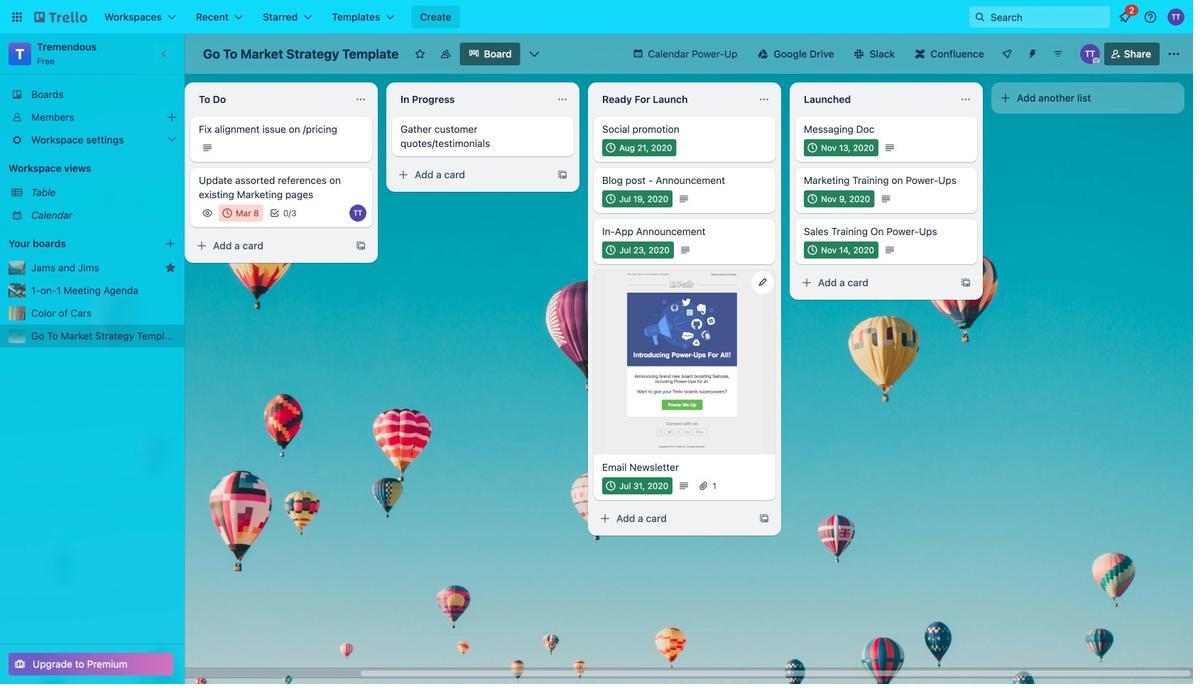 Task type: describe. For each thing, give the bounding box(es) containing it.
starred icon image
[[165, 262, 176, 274]]

0 horizontal spatial terry turtle (terryturtle) image
[[1081, 44, 1101, 64]]

terry turtle (terryturtle) image
[[350, 205, 367, 222]]

customize views image
[[528, 47, 542, 61]]

1 horizontal spatial create from template… image
[[557, 169, 568, 180]]

back to home image
[[34, 6, 87, 28]]

primary element
[[0, 0, 1194, 34]]

edit card image
[[757, 276, 769, 288]]

this member is an admin of this board. image
[[1093, 58, 1100, 64]]

slack icon image
[[854, 49, 864, 59]]

1 vertical spatial create from template… image
[[355, 240, 367, 252]]

google drive icon image
[[759, 49, 768, 59]]

Board name text field
[[196, 43, 406, 65]]



Task type: locate. For each thing, give the bounding box(es) containing it.
workspace visible image
[[440, 48, 452, 60]]

workspace navigation collapse icon image
[[155, 44, 175, 64]]

0 vertical spatial create from template… image
[[961, 277, 972, 288]]

create from template… image
[[557, 169, 568, 180], [355, 240, 367, 252]]

1 vertical spatial create from template… image
[[759, 513, 770, 524]]

power ups image
[[1002, 48, 1013, 60]]

terry turtle (terryturtle) image right open information menu image
[[1168, 9, 1185, 26]]

show menu image
[[1167, 47, 1182, 61]]

1 vertical spatial terry turtle (terryturtle) image
[[1081, 44, 1101, 64]]

star or unstar board image
[[415, 48, 426, 60]]

None text field
[[392, 88, 551, 111], [796, 88, 955, 111], [392, 88, 551, 111], [796, 88, 955, 111]]

None checkbox
[[804, 139, 879, 156], [603, 190, 673, 207], [603, 477, 673, 495], [804, 139, 879, 156], [603, 190, 673, 207], [603, 477, 673, 495]]

add board image
[[165, 238, 176, 249]]

0 vertical spatial terry turtle (terryturtle) image
[[1168, 9, 1185, 26]]

confluence icon image
[[915, 49, 925, 59]]

0 horizontal spatial create from template… image
[[759, 513, 770, 524]]

Search field
[[986, 7, 1111, 27]]

your boards with 4 items element
[[9, 235, 144, 252]]

automation image
[[1022, 43, 1042, 63]]

0 horizontal spatial create from template… image
[[355, 240, 367, 252]]

None text field
[[190, 88, 350, 111], [594, 88, 753, 111], [190, 88, 350, 111], [594, 88, 753, 111]]

search image
[[975, 11, 986, 23]]

0 vertical spatial create from template… image
[[557, 169, 568, 180]]

None checkbox
[[603, 139, 677, 156], [804, 190, 875, 207], [219, 205, 263, 222], [603, 242, 674, 259], [804, 242, 879, 259], [603, 139, 677, 156], [804, 190, 875, 207], [219, 205, 263, 222], [603, 242, 674, 259], [804, 242, 879, 259]]

1 horizontal spatial create from template… image
[[961, 277, 972, 288]]

2 notifications image
[[1117, 9, 1134, 26]]

1 horizontal spatial terry turtle (terryturtle) image
[[1168, 9, 1185, 26]]

create from template… image
[[961, 277, 972, 288], [759, 513, 770, 524]]

open information menu image
[[1144, 10, 1158, 24]]

terry turtle (terryturtle) image
[[1168, 9, 1185, 26], [1081, 44, 1101, 64]]

terry turtle (terryturtle) image down the search field
[[1081, 44, 1101, 64]]



Task type: vqa. For each thing, say whether or not it's contained in the screenshot.
Send
no



